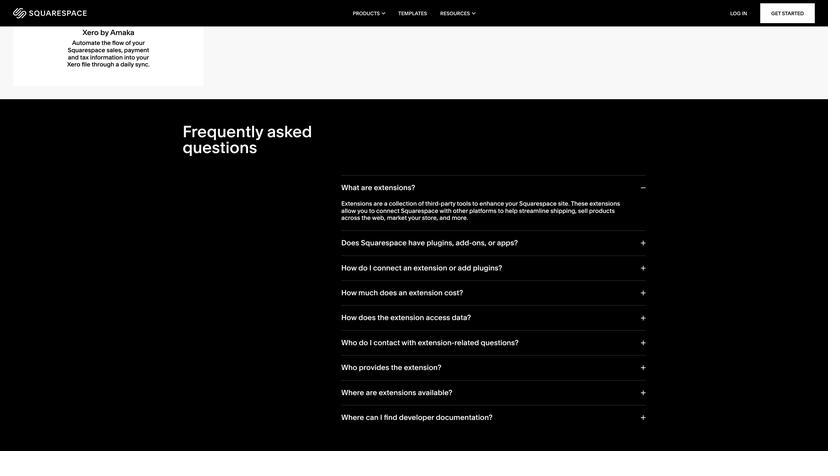 Task type: locate. For each thing, give the bounding box(es) containing it.
extensions?
[[374, 183, 416, 192]]

related
[[455, 338, 479, 347]]

1 vertical spatial connect
[[373, 264, 402, 273]]

2 vertical spatial are
[[366, 388, 377, 397]]

data?
[[452, 313, 471, 322]]

with left other
[[440, 207, 452, 215]]

1 show answer image from the top
[[641, 291, 646, 296]]

of left third-
[[419, 200, 424, 208]]

1 vertical spatial who
[[342, 363, 358, 372]]

frequently
[[183, 122, 264, 141]]

show answer image for cost?
[[641, 291, 646, 296]]

with right contact
[[402, 338, 417, 347]]

are up can
[[366, 388, 377, 397]]

0 horizontal spatial does
[[359, 313, 376, 322]]

who do i contact with extension-related questions?
[[342, 338, 519, 347]]

to
[[473, 200, 479, 208], [369, 207, 375, 215], [498, 207, 504, 215]]

1 horizontal spatial of
[[419, 200, 424, 208]]

the left web,
[[362, 214, 371, 222]]

cost?
[[445, 289, 464, 297]]

0 horizontal spatial a
[[116, 61, 119, 68]]

products
[[353, 10, 380, 16]]

extensions
[[342, 200, 372, 208]]

with inside extensions are a collection of third-party tools to enhance your squarespace site. these extensions allow you to connect squarespace with other platforms to help streamline shipping, sell products across the web, market your store, and more.
[[440, 207, 452, 215]]

0 horizontal spatial extensions
[[379, 388, 417, 397]]

3 show answer image from the top
[[641, 341, 646, 345]]

1 vertical spatial a
[[384, 200, 388, 208]]

add
[[458, 264, 472, 273]]

a
[[116, 61, 119, 68], [384, 200, 388, 208]]

1 vertical spatial i
[[370, 338, 372, 347]]

site.
[[559, 200, 570, 208]]

who
[[342, 338, 358, 347], [342, 363, 358, 372]]

1 horizontal spatial a
[[384, 200, 388, 208]]

other
[[453, 207, 468, 215]]

0 vertical spatial or
[[489, 239, 496, 248]]

an up how much does an extension cost?
[[404, 264, 412, 273]]

your right into
[[136, 53, 149, 61]]

2 vertical spatial i
[[381, 413, 383, 422]]

0 vertical spatial i
[[370, 264, 372, 273]]

0 vertical spatial connect
[[377, 207, 400, 215]]

do for who
[[359, 338, 368, 347]]

show answer image for questions?
[[641, 341, 646, 345]]

1 horizontal spatial with
[[440, 207, 452, 215]]

0 horizontal spatial xero
[[67, 61, 80, 68]]

squarespace logo link
[[13, 8, 174, 19]]

i up "much"
[[370, 264, 372, 273]]

how for how do i connect an extension or add plugins?
[[342, 264, 357, 273]]

a inside extensions are a collection of third-party tools to enhance your squarespace site. these extensions allow you to connect squarespace with other platforms to help streamline shipping, sell products across the web, market your store, and more.
[[384, 200, 388, 208]]

1 vertical spatial an
[[399, 289, 408, 297]]

connect inside extensions are a collection of third-party tools to enhance your squarespace site. these extensions allow you to connect squarespace with other platforms to help streamline shipping, sell products across the web, market your store, and more.
[[377, 207, 400, 215]]

of right flow
[[125, 39, 131, 47]]

these
[[571, 200, 589, 208]]

1 vertical spatial are
[[374, 200, 383, 208]]

2 vertical spatial extension
[[391, 313, 425, 322]]

asked
[[267, 122, 312, 141]]

does
[[380, 289, 397, 297], [359, 313, 376, 322]]

what
[[342, 183, 360, 192]]

web,
[[372, 214, 386, 222]]

xero
[[83, 28, 99, 37], [67, 61, 80, 68]]

1 vertical spatial or
[[449, 264, 456, 273]]

2 how from the top
[[342, 289, 357, 297]]

1 vertical spatial with
[[402, 338, 417, 347]]

does down "much"
[[359, 313, 376, 322]]

0 vertical spatial extensions
[[590, 200, 621, 208]]

to right you on the left of the page
[[369, 207, 375, 215]]

your right enhance
[[506, 200, 518, 208]]

the
[[102, 39, 111, 47], [362, 214, 371, 222], [378, 313, 389, 322], [391, 363, 403, 372]]

of
[[125, 39, 131, 47], [419, 200, 424, 208]]

2 where from the top
[[342, 413, 364, 422]]

1 who from the top
[[342, 338, 358, 347]]

are up web,
[[374, 200, 383, 208]]

a inside the xero by amaka automate the flow of your squarespace sales, payment and tax information into your xero file through a daily sync.
[[116, 61, 119, 68]]

sales,
[[107, 46, 123, 54]]

the up contact
[[378, 313, 389, 322]]

0 horizontal spatial or
[[449, 264, 456, 273]]

or for extension
[[449, 264, 456, 273]]

extensions right sell
[[590, 200, 621, 208]]

and down party
[[440, 214, 451, 222]]

and left tax
[[68, 53, 79, 61]]

4 show answer image from the top
[[641, 416, 646, 420]]

squarespace up file
[[68, 46, 105, 54]]

squarespace down web,
[[361, 239, 407, 248]]

with
[[440, 207, 452, 215], [402, 338, 417, 347]]

to left help
[[498, 207, 504, 215]]

squarespace inside the xero by amaka automate the flow of your squarespace sales, payment and tax information into your xero file through a daily sync.
[[68, 46, 105, 54]]

or left add
[[449, 264, 456, 273]]

does right "much"
[[380, 289, 397, 297]]

0 vertical spatial and
[[68, 53, 79, 61]]

through
[[92, 61, 114, 68]]

the right provides
[[391, 363, 403, 372]]

0 vertical spatial with
[[440, 207, 452, 215]]

1 vertical spatial xero
[[67, 61, 80, 68]]

sync.
[[135, 61, 150, 68]]

connect down extensions?
[[377, 207, 400, 215]]

where left can
[[342, 413, 364, 422]]

to right tools
[[473, 200, 479, 208]]

are
[[361, 183, 373, 192], [374, 200, 383, 208], [366, 388, 377, 397]]

allow
[[342, 207, 356, 215]]

0 horizontal spatial of
[[125, 39, 131, 47]]

extension down does squarespace have plugins, add-ons, or apps?
[[414, 264, 448, 273]]

1 horizontal spatial to
[[473, 200, 479, 208]]

or right ons,
[[489, 239, 496, 248]]

extensions
[[590, 200, 621, 208], [379, 388, 417, 397]]

your
[[132, 39, 145, 47], [136, 53, 149, 61], [506, 200, 518, 208], [409, 214, 421, 222]]

an up how does the extension access data? at the bottom
[[399, 289, 408, 297]]

how for how much does an extension cost?
[[342, 289, 357, 297]]

where
[[342, 388, 364, 397], [342, 413, 364, 422]]

1 horizontal spatial and
[[440, 214, 451, 222]]

the inside the xero by amaka automate the flow of your squarespace sales, payment and tax information into your xero file through a daily sync.
[[102, 39, 111, 47]]

are right what
[[361, 183, 373, 192]]

and inside extensions are a collection of third-party tools to enhance your squarespace site. these extensions allow you to connect squarespace with other platforms to help streamline shipping, sell products across the web, market your store, and more.
[[440, 214, 451, 222]]

the down by
[[102, 39, 111, 47]]

0 vertical spatial who
[[342, 338, 358, 347]]

are for where
[[366, 388, 377, 397]]

0 vertical spatial do
[[359, 264, 368, 273]]

1 vertical spatial and
[[440, 214, 451, 222]]

extension down how much does an extension cost?
[[391, 313, 425, 322]]

developer
[[399, 413, 435, 422]]

1 vertical spatial of
[[419, 200, 424, 208]]

i
[[370, 264, 372, 273], [370, 338, 372, 347], [381, 413, 383, 422]]

1 where from the top
[[342, 388, 364, 397]]

2 who from the top
[[342, 363, 358, 372]]

are inside extensions are a collection of third-party tools to enhance your squarespace site. these extensions allow you to connect squarespace with other platforms to help streamline shipping, sell products across the web, market your store, and more.
[[374, 200, 383, 208]]

in
[[743, 10, 748, 16]]

templates link
[[399, 0, 427, 26]]

i for contact
[[370, 338, 372, 347]]

an
[[404, 264, 412, 273], [399, 289, 408, 297]]

of inside the xero by amaka automate the flow of your squarespace sales, payment and tax information into your xero file through a daily sync.
[[125, 39, 131, 47]]

show answer image
[[641, 241, 646, 246], [641, 266, 646, 271], [641, 341, 646, 345], [641, 391, 646, 395]]

connect
[[377, 207, 400, 215], [373, 264, 402, 273]]

and
[[68, 53, 79, 61], [440, 214, 451, 222]]

xero left file
[[67, 61, 80, 68]]

1 horizontal spatial extensions
[[590, 200, 621, 208]]

1 vertical spatial does
[[359, 313, 376, 322]]

0 vertical spatial does
[[380, 289, 397, 297]]

1 vertical spatial how
[[342, 289, 357, 297]]

of inside extensions are a collection of third-party tools to enhance your squarespace site. these extensions allow you to connect squarespace with other platforms to help streamline shipping, sell products across the web, market your store, and more.
[[419, 200, 424, 208]]

show answer image
[[641, 291, 646, 296], [641, 316, 646, 320], [641, 366, 646, 370], [641, 416, 646, 420]]

log             in link
[[731, 10, 748, 16]]

0 vertical spatial are
[[361, 183, 373, 192]]

extension down how do i connect an extension or add plugins?
[[409, 289, 443, 297]]

i left contact
[[370, 338, 372, 347]]

1 vertical spatial extensions
[[379, 388, 417, 397]]

2 vertical spatial how
[[342, 313, 357, 322]]

extensions down who provides the extension?
[[379, 388, 417, 397]]

do left contact
[[359, 338, 368, 347]]

a up web,
[[384, 200, 388, 208]]

or
[[489, 239, 496, 248], [449, 264, 456, 273]]

party
[[441, 200, 456, 208]]

1 horizontal spatial or
[[489, 239, 496, 248]]

where down provides
[[342, 388, 364, 397]]

get started
[[772, 10, 805, 16]]

1 show answer image from the top
[[641, 241, 646, 246]]

into
[[124, 53, 135, 61]]

1 horizontal spatial xero
[[83, 28, 99, 37]]

0 vertical spatial how
[[342, 264, 357, 273]]

0 vertical spatial of
[[125, 39, 131, 47]]

extension
[[414, 264, 448, 273], [409, 289, 443, 297], [391, 313, 425, 322]]

2 show answer image from the top
[[641, 266, 646, 271]]

how
[[342, 264, 357, 273], [342, 289, 357, 297], [342, 313, 357, 322]]

a left the daily
[[116, 61, 119, 68]]

0 horizontal spatial and
[[68, 53, 79, 61]]

0 vertical spatial where
[[342, 388, 364, 397]]

do
[[359, 264, 368, 273], [359, 338, 368, 347]]

3 how from the top
[[342, 313, 357, 322]]

tax
[[80, 53, 89, 61]]

0 vertical spatial a
[[116, 61, 119, 68]]

1 how from the top
[[342, 264, 357, 273]]

flow
[[112, 39, 124, 47]]

2 show answer image from the top
[[641, 316, 646, 320]]

1 vertical spatial where
[[342, 413, 364, 422]]

do up "much"
[[359, 264, 368, 273]]

xero up automate
[[83, 28, 99, 37]]

connect up how much does an extension cost?
[[373, 264, 402, 273]]

i right can
[[381, 413, 383, 422]]

questions
[[183, 138, 257, 157]]

1 vertical spatial do
[[359, 338, 368, 347]]



Task type: describe. For each thing, give the bounding box(es) containing it.
or for ons,
[[489, 239, 496, 248]]

1 horizontal spatial does
[[380, 289, 397, 297]]

2 horizontal spatial to
[[498, 207, 504, 215]]

log
[[731, 10, 741, 16]]

4 show answer image from the top
[[641, 391, 646, 395]]

0 horizontal spatial with
[[402, 338, 417, 347]]

file
[[82, 61, 90, 68]]

find
[[384, 413, 398, 422]]

how do i connect an extension or add plugins?
[[342, 264, 503, 273]]

daily
[[121, 61, 134, 68]]

products
[[590, 207, 615, 215]]

templates
[[399, 10, 427, 16]]

do for how
[[359, 264, 368, 273]]

3 show answer image from the top
[[641, 366, 646, 370]]

your left store,
[[409, 214, 421, 222]]

enhance
[[480, 200, 505, 208]]

more.
[[452, 214, 469, 222]]

payment
[[124, 46, 149, 54]]

xero by amaka automate the flow of your squarespace sales, payment and tax information into your xero file through a daily sync.
[[67, 28, 150, 68]]

available?
[[418, 388, 453, 397]]

started
[[783, 10, 805, 16]]

i for connect
[[370, 264, 372, 273]]

access
[[426, 313, 450, 322]]

resources
[[441, 10, 470, 16]]

provides
[[359, 363, 390, 372]]

extensions inside extensions are a collection of third-party tools to enhance your squarespace site. these extensions allow you to connect squarespace with other platforms to help streamline shipping, sell products across the web, market your store, and more.
[[590, 200, 621, 208]]

extension?
[[404, 363, 442, 372]]

get started link
[[761, 3, 816, 23]]

0 horizontal spatial to
[[369, 207, 375, 215]]

hide answer image
[[641, 186, 646, 190]]

help
[[506, 207, 518, 215]]

much
[[359, 289, 378, 297]]

are for what
[[361, 183, 373, 192]]

are for extensions
[[374, 200, 383, 208]]

show answer image for apps?
[[641, 241, 646, 246]]

extension-
[[418, 338, 455, 347]]

you
[[358, 207, 368, 215]]

automate
[[72, 39, 100, 47]]

and inside the xero by amaka automate the flow of your squarespace sales, payment and tax information into your xero file through a daily sync.
[[68, 53, 79, 61]]

contact
[[374, 338, 400, 347]]

squarespace logo image
[[13, 8, 87, 19]]

where can i find developer documentation?
[[342, 413, 493, 422]]

what are extensions?
[[342, 183, 416, 192]]

how does the extension access data?
[[342, 313, 471, 322]]

how for how does the extension access data?
[[342, 313, 357, 322]]

amaka
[[110, 28, 134, 37]]

market
[[387, 214, 407, 222]]

documentation?
[[436, 413, 493, 422]]

0 vertical spatial extension
[[414, 264, 448, 273]]

0 vertical spatial an
[[404, 264, 412, 273]]

0 vertical spatial xero
[[83, 28, 99, 37]]

questions?
[[481, 338, 519, 347]]

can
[[366, 413, 379, 422]]

does
[[342, 239, 360, 248]]

who for who provides the extension?
[[342, 363, 358, 372]]

information
[[90, 53, 123, 61]]

the inside extensions are a collection of third-party tools to enhance your squarespace site. these extensions allow you to connect squarespace with other platforms to help streamline shipping, sell products across the web, market your store, and more.
[[362, 214, 371, 222]]

get
[[772, 10, 782, 16]]

sell
[[579, 207, 588, 215]]

products button
[[353, 0, 385, 26]]

log             in
[[731, 10, 748, 16]]

frequently asked questions
[[183, 122, 312, 157]]

resources button
[[441, 0, 476, 26]]

show answer image for add
[[641, 266, 646, 271]]

show answer image for documentation?
[[641, 416, 646, 420]]

store,
[[422, 214, 439, 222]]

does squarespace have plugins, add-ons, or apps?
[[342, 239, 518, 248]]

third-
[[426, 200, 441, 208]]

streamline
[[520, 207, 550, 215]]

where for where are extensions available?
[[342, 388, 364, 397]]

collection
[[389, 200, 417, 208]]

apps?
[[497, 239, 518, 248]]

across
[[342, 214, 360, 222]]

add-
[[456, 239, 472, 248]]

plugins?
[[473, 264, 503, 273]]

by
[[100, 28, 109, 37]]

extensions are a collection of third-party tools to enhance your squarespace site. these extensions allow you to connect squarespace with other platforms to help streamline shipping, sell products across the web, market your store, and more.
[[342, 200, 621, 222]]

ons,
[[472, 239, 487, 248]]

have
[[409, 239, 425, 248]]

platforms
[[470, 207, 497, 215]]

your up into
[[132, 39, 145, 47]]

show answer image for data?
[[641, 316, 646, 320]]

1 vertical spatial extension
[[409, 289, 443, 297]]

shipping,
[[551, 207, 577, 215]]

squarespace left site.
[[520, 200, 557, 208]]

who provides the extension?
[[342, 363, 442, 372]]

plugins,
[[427, 239, 454, 248]]

tools
[[457, 200, 471, 208]]

how much does an extension cost?
[[342, 289, 464, 297]]

where for where can i find developer documentation?
[[342, 413, 364, 422]]

i for find
[[381, 413, 383, 422]]

where are extensions available?
[[342, 388, 453, 397]]

who for who do i contact with extension-related questions?
[[342, 338, 358, 347]]

squarespace left party
[[401, 207, 439, 215]]



Task type: vqa. For each thing, say whether or not it's contained in the screenshot.
Colton image
no



